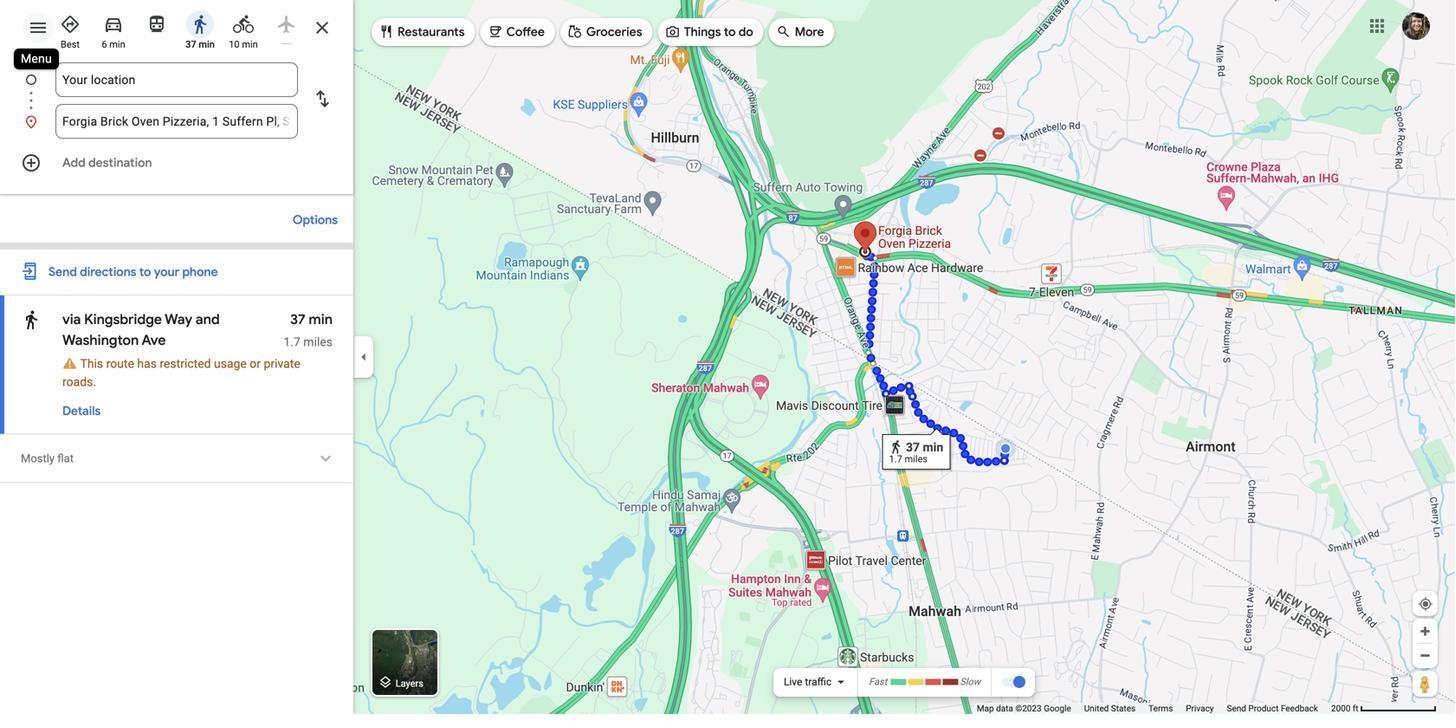 Task type: vqa. For each thing, say whether or not it's contained in the screenshot.
PHOTOS
no



Task type: locate. For each thing, give the bounding box(es) containing it.
coffee
[[507, 24, 545, 40]]

1 vertical spatial 37
[[290, 311, 306, 328]]

privacy button
[[1187, 703, 1215, 714]]

0 horizontal spatial send
[[49, 264, 77, 280]]

min right 6
[[109, 39, 125, 50]]

google
[[1044, 703, 1072, 714]]

0 vertical spatial 37
[[186, 39, 196, 50]]

directions main content
[[0, 0, 354, 714]]

37 inside option
[[186, 39, 196, 50]]

min inside 37 min 1.7 miles
[[309, 311, 333, 328]]

google account: giulia masi  
(giulia.masi@adept.ai) image
[[1403, 12, 1431, 40]]

min for 37 min
[[199, 39, 215, 50]]

None field
[[62, 62, 291, 97], [62, 104, 291, 139]]

Starting point Your location field
[[62, 69, 291, 90]]

1 horizontal spatial to
[[724, 24, 736, 40]]

walking image
[[190, 14, 211, 35]]

min
[[109, 39, 125, 50], [199, 39, 215, 50], [242, 39, 258, 50], [309, 311, 333, 328]]

united states
[[1085, 703, 1136, 714]]

1 horizontal spatial 37
[[290, 311, 306, 328]]

min up miles on the left top
[[309, 311, 333, 328]]

0 horizontal spatial 37
[[186, 39, 196, 50]]

footer containing map data ©2023 google
[[977, 703, 1332, 714]]

miles
[[304, 335, 333, 349]]

none field the destination forgia brick oven pizzeria, 1 suffern pl, suffern, ny 10901
[[62, 104, 291, 139]]

0 horizontal spatial to
[[139, 264, 151, 280]]

way
[[165, 311, 193, 328]]

slow
[[960, 676, 981, 687]]

37 inside 37 min 1.7 miles
[[290, 311, 306, 328]]

your
[[154, 264, 180, 280]]

show street view coverage image
[[1413, 671, 1438, 697]]

ft
[[1353, 703, 1359, 714]]

directions
[[80, 264, 136, 280]]


[[21, 260, 40, 282]]

united states button
[[1085, 703, 1136, 714]]

 things to do
[[665, 22, 754, 41]]

list
[[0, 62, 354, 139]]

map
[[977, 703, 994, 714]]

6 min radio
[[95, 7, 132, 51]]

2000 ft button
[[1332, 703, 1438, 714]]

min inside 37 min option
[[199, 39, 215, 50]]

details
[[62, 403, 101, 419]]

this route has restricted usage or private roads.
[[62, 356, 300, 389]]

min inside 6 min option
[[109, 39, 125, 50]]

None radio
[[139, 7, 175, 38]]

map data ©2023 google
[[977, 703, 1072, 714]]

min inside 10 min radio
[[242, 39, 258, 50]]


[[568, 22, 583, 41]]

united
[[1085, 703, 1109, 714]]

37 up the 1.7
[[290, 311, 306, 328]]

cycling image
[[233, 14, 254, 35]]

37 min radio
[[182, 7, 218, 51]]

0 vertical spatial none field
[[62, 62, 291, 97]]

37 min
[[186, 39, 215, 50]]

ave
[[142, 331, 166, 349]]

to inside  things to do
[[724, 24, 736, 40]]

send left product
[[1228, 703, 1247, 714]]

list item
[[0, 62, 354, 118], [0, 104, 354, 139]]

list item down starting point your location "field"
[[0, 104, 354, 139]]

1 vertical spatial none field
[[62, 104, 291, 139]]

mostly
[[21, 452, 55, 465]]

10
[[229, 39, 240, 50]]

google maps element
[[0, 0, 1456, 714]]

terms
[[1149, 703, 1174, 714]]

close directions image
[[312, 17, 333, 38]]

1 vertical spatial to
[[139, 264, 151, 280]]

send
[[49, 264, 77, 280], [1228, 703, 1247, 714]]

privacy
[[1187, 703, 1215, 714]]

0 vertical spatial send
[[49, 264, 77, 280]]

add destination
[[62, 155, 152, 171]]

37 down walking image
[[186, 39, 196, 50]]

groceries
[[587, 24, 643, 40]]

to
[[724, 24, 736, 40], [139, 264, 151, 280]]

send directions to your phone button
[[40, 257, 227, 288]]

 button
[[315, 446, 336, 472]]

None radio
[[269, 7, 305, 44]]

none field up the destination forgia brick oven pizzeria, 1 suffern pl, suffern, ny 10901 field
[[62, 62, 291, 97]]

2 none field from the top
[[62, 104, 291, 139]]

details button
[[54, 396, 109, 427]]

send inside  send directions to your phone
[[49, 264, 77, 280]]

feedback
[[1281, 703, 1319, 714]]

more
[[795, 24, 825, 40]]

this
[[80, 356, 103, 371]]

min right 10
[[242, 39, 258, 50]]

10 min
[[229, 39, 258, 50]]

min for 10 min
[[242, 39, 258, 50]]

 send directions to your phone
[[21, 260, 218, 282]]

to left your
[[139, 264, 151, 280]]

footer
[[977, 703, 1332, 714]]

none field for 2nd list item from the top
[[62, 104, 291, 139]]

1 none field from the top
[[62, 62, 291, 97]]

reverse starting point and destination image
[[312, 88, 333, 109]]

none field down starting point your location "field"
[[62, 104, 291, 139]]

min for 6 min
[[109, 39, 125, 50]]

to left 'do'
[[724, 24, 736, 40]]

1 vertical spatial send
[[1228, 703, 1247, 714]]

37
[[186, 39, 196, 50], [290, 311, 306, 328]]

min down walking image
[[199, 39, 215, 50]]

0 vertical spatial to
[[724, 24, 736, 40]]

none field for 2nd list item from the bottom of the list in the google maps element
[[62, 62, 291, 97]]

list item down 37 min
[[0, 62, 354, 118]]

kingsbridge
[[84, 311, 162, 328]]

to inside  send directions to your phone
[[139, 264, 151, 280]]

send right  at left
[[49, 264, 77, 280]]

37 min 1.7 miles
[[284, 311, 333, 349]]

1 horizontal spatial send
[[1228, 703, 1247, 714]]

6
[[102, 39, 107, 50]]

and
[[196, 311, 220, 328]]


[[379, 22, 394, 41]]

flights image
[[276, 14, 297, 35]]

transit image
[[146, 14, 167, 35]]



Task type: describe. For each thing, give the bounding box(es) containing it.
Best radio
[[52, 7, 88, 51]]

 coffee
[[488, 22, 545, 41]]

none field starting point your location
[[62, 62, 291, 97]]

add destination button
[[0, 146, 354, 180]]

37 for 37 min
[[186, 39, 196, 50]]

mostly flat
[[21, 452, 74, 465]]

zoom in image
[[1419, 625, 1432, 638]]

terms button
[[1149, 703, 1174, 714]]

best travel modes image
[[60, 14, 81, 35]]

send inside button
[[1228, 703, 1247, 714]]

2000
[[1332, 703, 1351, 714]]

footer inside google maps element
[[977, 703, 1332, 714]]

zoom out image
[[1419, 649, 1432, 662]]

private
[[264, 356, 300, 371]]

©2023
[[1016, 703, 1042, 714]]

37 for 37 min 1.7 miles
[[290, 311, 306, 328]]

via
[[62, 311, 84, 328]]

things
[[684, 24, 721, 40]]


[[665, 22, 681, 41]]

best
[[61, 39, 80, 50]]

10 min radio
[[225, 7, 262, 51]]

restricted
[[160, 356, 211, 371]]

has
[[137, 356, 157, 371]]

or
[[250, 356, 261, 371]]


[[21, 307, 42, 332]]

route
[[106, 356, 134, 371]]

6 min
[[102, 39, 125, 50]]

destination
[[88, 155, 152, 171]]

live
[[784, 676, 803, 688]]

min for 37 min 1.7 miles
[[309, 311, 333, 328]]

2000 ft
[[1332, 703, 1359, 714]]

live traffic
[[784, 676, 832, 688]]

add
[[62, 155, 86, 171]]


[[378, 673, 393, 692]]

warning tooltip
[[62, 357, 77, 370]]

washington
[[62, 331, 139, 349]]

fast
[[869, 676, 888, 687]]

traffic
[[805, 676, 832, 688]]

list inside google maps element
[[0, 62, 354, 139]]

live traffic option
[[784, 676, 832, 688]]

roads.
[[62, 374, 96, 389]]

states
[[1112, 703, 1136, 714]]

show your location image
[[1419, 596, 1434, 612]]

collapse side panel image
[[354, 347, 373, 367]]

send product feedback
[[1228, 703, 1319, 714]]

kingsbridge way and washington ave
[[62, 311, 220, 349]]

 restaurants
[[379, 22, 465, 41]]


[[315, 446, 336, 472]]

options button
[[284, 205, 347, 236]]

2 list item from the top
[[0, 104, 354, 139]]

1 list item from the top
[[0, 62, 354, 118]]

 more
[[776, 22, 825, 41]]

options
[[293, 212, 338, 228]]

 Show traffic  checkbox
[[1002, 675, 1026, 689]]

data
[[997, 703, 1014, 714]]

walking image
[[21, 307, 42, 332]]

restaurants
[[398, 24, 465, 40]]

do
[[739, 24, 754, 40]]

 layers
[[378, 673, 424, 692]]

 groceries
[[568, 22, 643, 41]]

usage
[[214, 356, 247, 371]]

Destination Forgia Brick Oven Pizzeria, 1 Suffern Pl, Suffern, NY 10901 field
[[62, 111, 291, 132]]

layers
[[396, 678, 424, 689]]

phone
[[182, 264, 218, 280]]

send product feedback button
[[1228, 703, 1319, 714]]

driving image
[[103, 14, 124, 35]]

flat
[[57, 452, 74, 465]]


[[776, 22, 792, 41]]

1.7
[[284, 335, 301, 349]]

product
[[1249, 703, 1279, 714]]


[[488, 22, 503, 41]]



